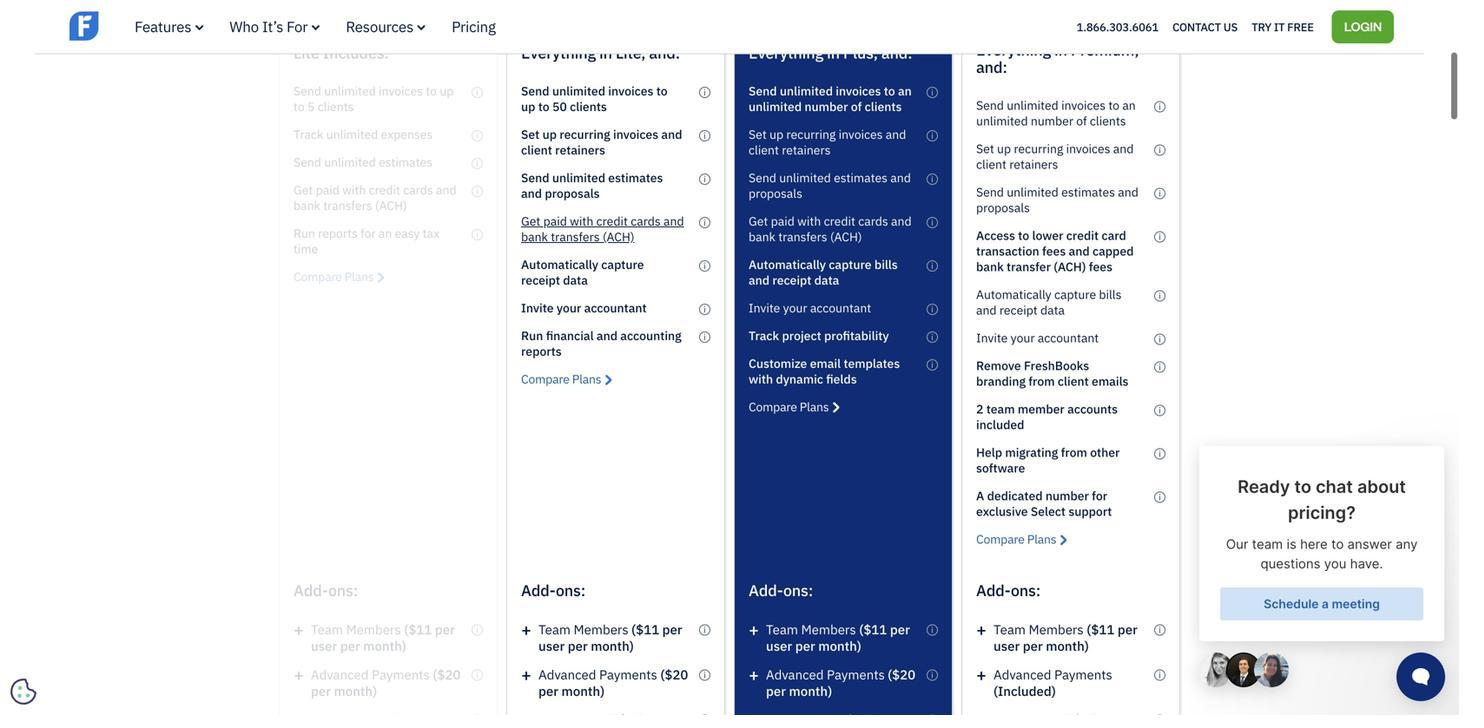 Task type: describe. For each thing, give the bounding box(es) containing it.
2 ($11 per user per month) from the left
[[766, 621, 910, 655]]

everything in lite, and:
[[521, 42, 680, 63]]

1 ($11 per user per month) from the left
[[538, 621, 682, 655]]

set up recurring invoices and client retainers for plus,
[[749, 126, 906, 158]]

1 ($11 from the left
[[631, 621, 659, 638]]

to inside access to lower credit card transaction fees and capped bank transfer (ach) fees
[[1018, 227, 1029, 244]]

transfers for lite,
[[551, 229, 600, 245]]

set for everything in lite, and:
[[521, 126, 540, 142]]

2 members from the left
[[801, 621, 856, 638]]

everything for everything in plus, and:
[[749, 42, 823, 63]]

resources
[[346, 17, 413, 36]]

features link
[[135, 17, 203, 36]]

and inside run financial and accounting reports
[[597, 328, 618, 344]]

team
[[986, 401, 1015, 417]]

plans for everything in plus, and:
[[800, 399, 829, 415]]

software
[[976, 460, 1025, 476]]

3 add-ons: from the left
[[976, 581, 1041, 601]]

customize
[[749, 356, 807, 372]]

2 add- from the left
[[749, 581, 783, 601]]

try
[[1252, 19, 1272, 34]]

number for premium,
[[1031, 113, 1074, 129]]

invite your accountant for everything in premium, and:
[[976, 330, 1099, 346]]

+ inside + advanced payments (included)
[[976, 664, 987, 687]]

accounting
[[620, 328, 682, 344]]

data for everything in plus, and:
[[814, 272, 839, 288]]

client for everything in plus, and:
[[749, 142, 779, 158]]

try it free
[[1252, 19, 1314, 34]]

in for plus,
[[827, 42, 840, 63]]

2
[[976, 401, 984, 417]]

2 team from the left
[[766, 621, 798, 638]]

receipt inside automatically capture receipt data
[[521, 272, 560, 288]]

automatically for everything in premium, and:
[[976, 287, 1052, 303]]

invite your accountant for everything in plus, and:
[[749, 300, 871, 316]]

number inside a dedicated number for exclusive select support
[[1046, 488, 1089, 504]]

automatically for everything in lite, and:
[[521, 257, 598, 273]]

automatically for everything in plus, and:
[[749, 257, 826, 273]]

compare for everything in lite, and:
[[521, 371, 570, 387]]

compare plans link for everything in plus, and:
[[749, 399, 839, 415]]

capture for plus,
[[829, 257, 872, 273]]

2 user from the left
[[766, 638, 792, 655]]

other
[[1090, 445, 1120, 461]]

0 horizontal spatial fees
[[1042, 243, 1066, 259]]

exclusive
[[976, 504, 1028, 520]]

email
[[810, 356, 841, 372]]

fields
[[826, 371, 857, 387]]

compare for everything in plus, and:
[[749, 399, 797, 415]]

estimates for premium,
[[1061, 184, 1115, 200]]

payments inside + advanced payments (included)
[[1054, 667, 1112, 683]]

credit for lite,
[[596, 213, 628, 229]]

pricing link
[[452, 17, 496, 36]]

in for premium,
[[1054, 39, 1067, 60]]

2 ($11 from the left
[[859, 621, 887, 638]]

proposals for everything in lite, and:
[[545, 185, 600, 201]]

compare plans for everything in premium, and:
[[976, 531, 1056, 548]]

accountant for premium,
[[1038, 330, 1099, 346]]

plans for everything in premium, and:
[[1027, 531, 1056, 548]]

reports
[[521, 343, 562, 359]]

run
[[521, 328, 543, 344]]

client inside remove freshbooks branding from client emails
[[1058, 373, 1089, 389]]

3 ons: from the left
[[1011, 581, 1041, 601]]

recurring for lite,
[[560, 126, 610, 142]]

from inside help migrating from other software
[[1061, 445, 1087, 461]]

cards for lite,
[[631, 213, 661, 229]]

and: for everything in lite, and:
[[649, 42, 680, 63]]

who it's for link
[[230, 17, 320, 36]]

help
[[976, 445, 1002, 461]]

your for everything in premium, and:
[[1011, 330, 1035, 346]]

capture for lite,
[[601, 257, 644, 273]]

accounts
[[1068, 401, 1118, 417]]

profitability
[[824, 328, 889, 344]]

retainers for premium,
[[1009, 156, 1058, 172]]

set up recurring invoices and client retainers for lite,
[[521, 126, 682, 158]]

retainers for plus,
[[782, 142, 831, 158]]

features
[[135, 17, 191, 36]]

remove
[[976, 358, 1021, 374]]

from inside remove freshbooks branding from client emails
[[1029, 373, 1055, 389]]

dedicated
[[987, 488, 1043, 504]]

an for everything in premium, and:
[[1122, 97, 1136, 113]]

remove freshbooks branding from client emails
[[976, 358, 1129, 389]]

us
[[1224, 19, 1238, 34]]

receipt for everything in premium, and:
[[1000, 302, 1038, 318]]

it
[[1274, 19, 1285, 34]]

support
[[1069, 504, 1112, 520]]

of for premium,
[[1076, 113, 1087, 129]]

who it's for
[[230, 17, 308, 36]]

1 team from the left
[[538, 621, 571, 638]]

migrating
[[1005, 445, 1058, 461]]

everything for everything in premium, and:
[[976, 39, 1051, 60]]

send unlimited invoices to up to 50 clients
[[521, 83, 668, 114]]

plus,
[[843, 42, 878, 63]]

contact
[[1173, 19, 1221, 34]]

3 members from the left
[[1029, 621, 1084, 638]]

transfer
[[1007, 259, 1051, 275]]

compare plans for everything in lite, and:
[[521, 371, 601, 387]]

project
[[782, 328, 821, 344]]

it's
[[262, 17, 283, 36]]

lower
[[1032, 227, 1064, 244]]

send unlimited estimates and proposals for lite,
[[521, 170, 663, 201]]

and inside access to lower credit card transaction fees and capped bank transfer (ach) fees
[[1069, 243, 1090, 259]]

2 ons: from the left
[[783, 581, 813, 601]]

a
[[976, 488, 984, 504]]

track
[[749, 328, 779, 344]]

freshbooks
[[1024, 358, 1089, 374]]

contact us link
[[1173, 15, 1238, 38]]

compare plans link for everything in lite, and:
[[521, 371, 612, 387]]

1 + advanced payments from the left
[[521, 664, 660, 687]]

retainers for lite,
[[555, 142, 605, 158]]

receipt for everything in plus, and:
[[772, 272, 812, 288]]

get paid with credit cards and bank transfers (ach) for plus,
[[749, 213, 912, 245]]

and: for everything in plus, and:
[[881, 42, 912, 63]]

get paid with credit cards and bank transfers (ach) for lite,
[[521, 213, 684, 245]]

with inside customize email templates with dynamic fields
[[749, 371, 773, 387]]

(included)
[[994, 683, 1056, 700]]

credit for premium,
[[1066, 227, 1099, 244]]

track project profitability
[[749, 328, 889, 344]]

automatically capture bills and receipt data for premium,
[[976, 287, 1122, 318]]

branding
[[976, 373, 1026, 389]]

1 payments from the left
[[599, 667, 657, 683]]

for
[[1092, 488, 1108, 504]]

contact us
[[1173, 19, 1238, 34]]

included
[[976, 417, 1024, 433]]

login
[[1344, 18, 1382, 34]]

1 ons: from the left
[[556, 581, 585, 601]]

(ach) for plus,
[[830, 229, 862, 245]]

data for everything in premium, and:
[[1041, 302, 1065, 318]]

50
[[552, 98, 567, 114]]

with for plus,
[[797, 213, 821, 229]]

invite for everything in lite, and:
[[521, 300, 554, 316]]

advanced inside + advanced payments (included)
[[994, 667, 1051, 683]]

set for everything in plus, and:
[[749, 126, 767, 142]]

freshbooks logo image
[[69, 9, 204, 42]]

number for plus,
[[805, 98, 848, 114]]

+ advanced payments (included)
[[976, 664, 1112, 700]]



Task type: vqa. For each thing, say whether or not it's contained in the screenshot.
Business to the top
no



Task type: locate. For each thing, give the bounding box(es) containing it.
data down transfer
[[1041, 302, 1065, 318]]

1 horizontal spatial payments
[[827, 667, 885, 683]]

month)
[[591, 638, 634, 655], [818, 638, 861, 655], [1046, 638, 1089, 655], [562, 683, 605, 700], [789, 683, 832, 700]]

recurring for premium,
[[1014, 141, 1063, 157]]

2 horizontal spatial bank
[[976, 259, 1004, 275]]

clients down 'plus,'
[[865, 98, 902, 114]]

1 horizontal spatial paid
[[771, 213, 795, 229]]

in inside everything in premium, and:
[[1054, 39, 1067, 60]]

to for everything in lite, and:
[[656, 83, 668, 99]]

access to lower credit card transaction fees and capped bank transfer (ach) fees
[[976, 227, 1134, 275]]

0 horizontal spatial plans
[[572, 371, 601, 387]]

0 horizontal spatial user
[[538, 638, 565, 655]]

select
[[1031, 504, 1066, 520]]

1 add- from the left
[[521, 581, 556, 601]]

set for everything in premium, and:
[[976, 141, 994, 157]]

2 horizontal spatial add-
[[976, 581, 1011, 601]]

2 horizontal spatial everything
[[976, 39, 1051, 60]]

1 horizontal spatial bank
[[749, 229, 776, 245]]

1 horizontal spatial set
[[749, 126, 767, 142]]

1 horizontal spatial credit
[[824, 213, 855, 229]]

get for everything in plus, and:
[[749, 213, 768, 229]]

2 ($20 per month) from the left
[[766, 667, 916, 700]]

capture up accounting
[[601, 257, 644, 273]]

and:
[[649, 42, 680, 63], [881, 42, 912, 63], [976, 57, 1007, 77]]

run financial and accounting reports
[[521, 328, 682, 359]]

send unlimited estimates and proposals for plus,
[[749, 170, 911, 201]]

compare plans down the dynamic at the right of page
[[749, 399, 829, 415]]

of
[[851, 98, 862, 114], [1076, 113, 1087, 129]]

bank for everything in lite, and:
[[521, 229, 548, 245]]

to down everything in plus, and:
[[884, 83, 895, 99]]

send unlimited invoices to an unlimited number of clients down everything in plus, and:
[[749, 83, 912, 114]]

of down everything in premium, and:
[[1076, 113, 1087, 129]]

number down everything in premium, and:
[[1031, 113, 1074, 129]]

0 horizontal spatial credit
[[596, 213, 628, 229]]

1 horizontal spatial invite
[[749, 300, 780, 316]]

number
[[805, 98, 848, 114], [1031, 113, 1074, 129], [1046, 488, 1089, 504]]

to for everything in plus, and:
[[884, 83, 895, 99]]

1 horizontal spatial user
[[766, 638, 792, 655]]

plans down the dynamic at the right of page
[[800, 399, 829, 415]]

receipt up 'run' in the top of the page
[[521, 272, 560, 288]]

1 horizontal spatial proposals
[[749, 185, 802, 201]]

credit inside access to lower credit card transaction fees and capped bank transfer (ach) fees
[[1066, 227, 1099, 244]]

everything inside everything in premium, and:
[[976, 39, 1051, 60]]

to down the everything in lite, and:
[[656, 83, 668, 99]]

everything in premium, and:
[[976, 39, 1139, 77]]

bank inside access to lower credit card transaction fees and capped bank transfer (ach) fees
[[976, 259, 1004, 275]]

compare down the dynamic at the right of page
[[749, 399, 797, 415]]

1 horizontal spatial + team members
[[749, 619, 859, 641]]

get for everything in lite, and:
[[521, 213, 541, 229]]

accountant up profitability
[[810, 300, 871, 316]]

resources link
[[346, 17, 426, 36]]

automatically
[[521, 257, 598, 273], [749, 257, 826, 273], [976, 287, 1052, 303]]

2 horizontal spatial estimates
[[1061, 184, 1115, 200]]

0 horizontal spatial compare plans
[[521, 371, 601, 387]]

1 vertical spatial plans
[[800, 399, 829, 415]]

invite up remove
[[976, 330, 1008, 346]]

compare plans link down the dynamic at the right of page
[[749, 399, 839, 415]]

0 vertical spatial plans
[[572, 371, 601, 387]]

compare for everything in premium, and:
[[976, 531, 1025, 548]]

2 horizontal spatial with
[[797, 213, 821, 229]]

automatically inside automatically capture receipt data
[[521, 257, 598, 273]]

0 horizontal spatial of
[[851, 98, 862, 114]]

clients
[[570, 98, 607, 114], [865, 98, 902, 114], [1090, 113, 1126, 129]]

clients right 50 at left top
[[570, 98, 607, 114]]

add-ons:
[[521, 581, 585, 601], [749, 581, 813, 601], [976, 581, 1041, 601]]

automatically up financial
[[521, 257, 598, 273]]

plans down run financial and accounting reports
[[572, 371, 601, 387]]

0 horizontal spatial from
[[1029, 373, 1055, 389]]

2 horizontal spatial retainers
[[1009, 156, 1058, 172]]

a dedicated number for exclusive select support
[[976, 488, 1112, 520]]

bank
[[521, 229, 548, 245], [749, 229, 776, 245], [976, 259, 1004, 275]]

to
[[656, 83, 668, 99], [884, 83, 895, 99], [1109, 97, 1120, 113], [538, 98, 549, 114], [1018, 227, 1029, 244]]

invoices
[[608, 83, 654, 99], [836, 83, 881, 99], [1061, 97, 1106, 113], [613, 126, 658, 142], [839, 126, 883, 142], [1066, 141, 1110, 157]]

automatically capture bills and receipt data for plus,
[[749, 257, 898, 288]]

paid for everything in lite, and:
[[543, 213, 567, 229]]

(ach) inside access to lower credit card transaction fees and capped bank transfer (ach) fees
[[1054, 259, 1086, 275]]

2 vertical spatial compare
[[976, 531, 1025, 548]]

1 vertical spatial bills
[[1099, 287, 1122, 303]]

0 horizontal spatial recurring
[[560, 126, 610, 142]]

0 horizontal spatial ($11 per user per month)
[[538, 621, 682, 655]]

2 horizontal spatial automatically
[[976, 287, 1052, 303]]

bills for everything in plus, and:
[[875, 257, 898, 273]]

automatically capture bills and receipt data up the "track project profitability"
[[749, 257, 898, 288]]

compare plans
[[521, 371, 601, 387], [749, 399, 829, 415], [976, 531, 1056, 548]]

1 members from the left
[[574, 621, 629, 638]]

invite your accountant for everything in lite, and:
[[521, 300, 647, 316]]

1 horizontal spatial add-ons:
[[749, 581, 813, 601]]

2 horizontal spatial compare
[[976, 531, 1025, 548]]

members
[[574, 621, 629, 638], [801, 621, 856, 638], [1029, 621, 1084, 638]]

invite up 'run' in the top of the page
[[521, 300, 554, 316]]

automatically capture bills and receipt data down transfer
[[976, 287, 1122, 318]]

bills up profitability
[[875, 257, 898, 273]]

1 horizontal spatial receipt
[[772, 272, 812, 288]]

send unlimited invoices to an unlimited number of clients down everything in premium, and:
[[976, 97, 1136, 129]]

0 horizontal spatial and:
[[649, 42, 680, 63]]

capped
[[1093, 243, 1134, 259]]

everything for everything in lite, and:
[[521, 42, 596, 63]]

set up recurring invoices and client retainers
[[521, 126, 682, 158], [749, 126, 906, 158], [976, 141, 1134, 172]]

1 horizontal spatial team
[[766, 621, 798, 638]]

invite up track
[[749, 300, 780, 316]]

with for lite,
[[570, 213, 593, 229]]

in left "premium,"
[[1054, 39, 1067, 60]]

capture up profitability
[[829, 257, 872, 273]]

1 horizontal spatial with
[[749, 371, 773, 387]]

1 horizontal spatial clients
[[865, 98, 902, 114]]

send unlimited estimates and proposals for premium,
[[976, 184, 1139, 216]]

automatically down transfer
[[976, 287, 1052, 303]]

automatically capture bills and receipt data
[[749, 257, 898, 288], [976, 287, 1122, 318]]

accountant up the freshbooks
[[1038, 330, 1099, 346]]

in for lite,
[[599, 42, 612, 63]]

clients down "premium,"
[[1090, 113, 1126, 129]]

an
[[898, 83, 912, 99], [1122, 97, 1136, 113]]

1 get paid with credit cards and bank transfers (ach) from the left
[[521, 213, 684, 245]]

1 vertical spatial compare plans link
[[749, 399, 839, 415]]

invite for everything in plus, and:
[[749, 300, 780, 316]]

0 vertical spatial bills
[[875, 257, 898, 273]]

0 horizontal spatial ($20 per month)
[[538, 667, 688, 700]]

1 horizontal spatial recurring
[[786, 126, 836, 142]]

2 horizontal spatial invite your accountant
[[976, 330, 1099, 346]]

2 horizontal spatial set
[[976, 141, 994, 157]]

2 vertical spatial compare plans link
[[976, 531, 1067, 548]]

3 advanced from the left
[[994, 667, 1051, 683]]

1 + team members from the left
[[521, 619, 629, 641]]

receipt up project
[[772, 272, 812, 288]]

invite your accountant up the freshbooks
[[976, 330, 1099, 346]]

0 horizontal spatial set
[[521, 126, 540, 142]]

member
[[1018, 401, 1065, 417]]

2 add-ons: from the left
[[749, 581, 813, 601]]

capture for premium,
[[1054, 287, 1096, 303]]

lite,
[[616, 42, 646, 63]]

number left for
[[1046, 488, 1089, 504]]

up inside send unlimited invoices to up to 50 clients
[[521, 98, 535, 114]]

1 paid from the left
[[543, 213, 567, 229]]

send unlimited invoices to an unlimited number of clients for premium,
[[976, 97, 1136, 129]]

automatically up project
[[749, 257, 826, 273]]

fees down card
[[1089, 259, 1113, 275]]

2 horizontal spatial add-ons:
[[976, 581, 1041, 601]]

compare down reports at the left of the page
[[521, 371, 570, 387]]

0 horizontal spatial automatically capture bills and receipt data
[[749, 257, 898, 288]]

data inside automatically capture receipt data
[[563, 272, 588, 288]]

1 horizontal spatial get
[[749, 213, 768, 229]]

1 horizontal spatial compare plans
[[749, 399, 829, 415]]

compare plans link down reports at the left of the page
[[521, 371, 612, 387]]

to left "lower"
[[1018, 227, 1029, 244]]

0 vertical spatial compare
[[521, 371, 570, 387]]

3 user from the left
[[994, 638, 1020, 655]]

0 horizontal spatial invite
[[521, 300, 554, 316]]

data up the "track project profitability"
[[814, 272, 839, 288]]

1 vertical spatial compare plans
[[749, 399, 829, 415]]

0 horizontal spatial send unlimited estimates and proposals
[[521, 170, 663, 201]]

card
[[1102, 227, 1126, 244]]

invoices inside send unlimited invoices to up to 50 clients
[[608, 83, 654, 99]]

2 horizontal spatial ons:
[[1011, 581, 1041, 601]]

fees right transaction
[[1042, 243, 1066, 259]]

1 horizontal spatial add-
[[749, 581, 783, 601]]

1.866.303.6061
[[1077, 19, 1159, 34]]

send inside send unlimited invoices to up to 50 clients
[[521, 83, 549, 99]]

invite your accountant up project
[[749, 300, 871, 316]]

from left other
[[1061, 445, 1087, 461]]

1 horizontal spatial send unlimited invoices to an unlimited number of clients
[[976, 97, 1136, 129]]

receipt down transfer
[[1000, 302, 1038, 318]]

customize email templates with dynamic fields
[[749, 356, 900, 387]]

cookie consent banner dialog
[[13, 502, 274, 703]]

client for everything in premium, and:
[[976, 156, 1007, 172]]

compare plans link down exclusive
[[976, 531, 1067, 548]]

clients for everything in plus, and:
[[865, 98, 902, 114]]

0 horizontal spatial cards
[[631, 213, 661, 229]]

an for everything in plus, and:
[[898, 83, 912, 99]]

2 + team members from the left
[[749, 619, 859, 641]]

0 horizontal spatial automatically
[[521, 257, 598, 273]]

emails
[[1092, 373, 1129, 389]]

your
[[557, 300, 581, 316], [783, 300, 807, 316], [1011, 330, 1035, 346]]

up
[[521, 98, 535, 114], [542, 126, 557, 142], [770, 126, 784, 142], [997, 141, 1011, 157]]

1 horizontal spatial ($20 per month)
[[766, 667, 916, 700]]

3 team from the left
[[994, 621, 1026, 638]]

2 horizontal spatial capture
[[1054, 287, 1096, 303]]

from
[[1029, 373, 1055, 389], [1061, 445, 1087, 461]]

0 horizontal spatial ($20
[[660, 667, 688, 683]]

2 horizontal spatial proposals
[[976, 200, 1030, 216]]

2 + advanced payments from the left
[[749, 664, 885, 687]]

2 team member accounts included
[[976, 401, 1118, 433]]

bills down capped at the top of page
[[1099, 287, 1122, 303]]

1 get from the left
[[521, 213, 541, 229]]

get paid with credit cards and bank transfers (ach)
[[521, 213, 684, 245], [749, 213, 912, 245]]

3 ($11 per user per month) from the left
[[994, 621, 1138, 655]]

an down "premium,"
[[1122, 97, 1136, 113]]

0 horizontal spatial compare
[[521, 371, 570, 387]]

1 horizontal spatial and:
[[881, 42, 912, 63]]

for
[[287, 17, 308, 36]]

automatically capture receipt data
[[521, 257, 644, 288]]

capture inside automatically capture receipt data
[[601, 257, 644, 273]]

of for plus,
[[851, 98, 862, 114]]

bank for everything in plus, and:
[[749, 229, 776, 245]]

paid for everything in plus, and:
[[771, 213, 795, 229]]

to for everything in premium, and:
[[1109, 97, 1120, 113]]

who
[[230, 17, 259, 36]]

2 advanced from the left
[[766, 667, 824, 683]]

bills for everything in premium, and:
[[1099, 287, 1122, 303]]

up for everything in plus, and:
[[770, 126, 784, 142]]

2 horizontal spatial members
[[1029, 621, 1084, 638]]

1 horizontal spatial automatically
[[749, 257, 826, 273]]

with
[[570, 213, 593, 229], [797, 213, 821, 229], [749, 371, 773, 387]]

financial
[[546, 328, 594, 344]]

2 payments from the left
[[827, 667, 885, 683]]

($20
[[660, 667, 688, 683], [888, 667, 916, 683]]

(ach) for lite,
[[603, 229, 635, 245]]

unlimited inside send unlimited invoices to up to 50 clients
[[552, 83, 605, 99]]

1 horizontal spatial retainers
[[782, 142, 831, 158]]

2 get paid with credit cards and bank transfers (ach) from the left
[[749, 213, 912, 245]]

login link
[[1332, 10, 1394, 43]]

3 add- from the left
[[976, 581, 1011, 601]]

send unlimited invoices to an unlimited number of clients for plus,
[[749, 83, 912, 114]]

0 horizontal spatial an
[[898, 83, 912, 99]]

(ach)
[[603, 229, 635, 245], [830, 229, 862, 245], [1054, 259, 1086, 275]]

2 transfers from the left
[[778, 229, 827, 245]]

clients for everything in premium, and:
[[1090, 113, 1126, 129]]

plans down select
[[1027, 531, 1056, 548]]

compare down exclusive
[[976, 531, 1025, 548]]

and: for everything in premium, and:
[[976, 57, 1007, 77]]

try it free link
[[1252, 15, 1314, 38]]

plans for everything in lite, and:
[[572, 371, 601, 387]]

3 + team members from the left
[[976, 619, 1087, 641]]

pricing
[[452, 17, 496, 36]]

transfers for plus,
[[778, 229, 827, 245]]

accountant up run financial and accounting reports
[[584, 300, 647, 316]]

proposals for everything in plus, and:
[[749, 185, 802, 201]]

0 horizontal spatial your
[[557, 300, 581, 316]]

of down 'plus,'
[[851, 98, 862, 114]]

premium,
[[1071, 39, 1139, 60]]

compare plans down exclusive
[[976, 531, 1056, 548]]

1 vertical spatial compare
[[749, 399, 797, 415]]

from up member
[[1029, 373, 1055, 389]]

invite
[[521, 300, 554, 316], [749, 300, 780, 316], [976, 330, 1008, 346]]

in
[[1054, 39, 1067, 60], [599, 42, 612, 63], [827, 42, 840, 63]]

2 ($20 from the left
[[888, 667, 916, 683]]

0 horizontal spatial estimates
[[608, 170, 663, 186]]

client for everything in lite, and:
[[521, 142, 552, 158]]

unlimited
[[552, 83, 605, 99], [780, 83, 833, 99], [1007, 97, 1059, 113], [749, 98, 802, 114], [976, 113, 1028, 129], [552, 170, 605, 186], [779, 170, 831, 186], [1007, 184, 1059, 200]]

2 horizontal spatial in
[[1054, 39, 1067, 60]]

+
[[521, 619, 532, 641], [749, 619, 759, 641], [976, 619, 987, 641], [521, 664, 532, 687], [749, 664, 759, 687], [976, 664, 987, 687]]

fees
[[1042, 243, 1066, 259], [1089, 259, 1113, 275]]

1 horizontal spatial ($11 per user per month)
[[766, 621, 910, 655]]

0 horizontal spatial invite your accountant
[[521, 300, 647, 316]]

2 horizontal spatial data
[[1041, 302, 1065, 318]]

advanced
[[538, 667, 596, 683], [766, 667, 824, 683], [994, 667, 1051, 683]]

0 horizontal spatial receipt
[[521, 272, 560, 288]]

0 horizontal spatial in
[[599, 42, 612, 63]]

1 horizontal spatial send unlimited estimates and proposals
[[749, 170, 911, 201]]

invite your accountant up financial
[[521, 300, 647, 316]]

1 horizontal spatial set up recurring invoices and client retainers
[[749, 126, 906, 158]]

your up project
[[783, 300, 807, 316]]

free
[[1287, 19, 1314, 34]]

in left lite,
[[599, 42, 612, 63]]

invite your accountant
[[521, 300, 647, 316], [749, 300, 871, 316], [976, 330, 1099, 346]]

2 horizontal spatial user
[[994, 638, 1020, 655]]

1 horizontal spatial automatically capture bills and receipt data
[[976, 287, 1122, 318]]

+ advanced payments
[[521, 664, 660, 687], [749, 664, 885, 687]]

0 horizontal spatial capture
[[601, 257, 644, 273]]

receipt
[[521, 272, 560, 288], [772, 272, 812, 288], [1000, 302, 1038, 318]]

1 horizontal spatial of
[[1076, 113, 1087, 129]]

3 ($11 from the left
[[1087, 621, 1115, 638]]

access
[[976, 227, 1015, 244]]

to left 50 at left top
[[538, 98, 549, 114]]

2 horizontal spatial accountant
[[1038, 330, 1099, 346]]

estimates for lite,
[[608, 170, 663, 186]]

up for everything in lite, and:
[[542, 126, 557, 142]]

templates
[[844, 356, 900, 372]]

send
[[521, 83, 549, 99], [749, 83, 777, 99], [976, 97, 1004, 113], [521, 170, 549, 186], [749, 170, 776, 186], [976, 184, 1004, 200]]

compare plans down reports at the left of the page
[[521, 371, 601, 387]]

0 vertical spatial from
[[1029, 373, 1055, 389]]

transaction
[[976, 243, 1039, 259]]

dynamic
[[776, 371, 823, 387]]

1 horizontal spatial an
[[1122, 97, 1136, 113]]

1 horizontal spatial plans
[[800, 399, 829, 415]]

0 horizontal spatial retainers
[[555, 142, 605, 158]]

accountant for lite,
[[584, 300, 647, 316]]

to down "premium,"
[[1109, 97, 1120, 113]]

credit
[[596, 213, 628, 229], [824, 213, 855, 229], [1066, 227, 1099, 244]]

1 horizontal spatial compare plans link
[[749, 399, 839, 415]]

1 transfers from the left
[[551, 229, 600, 245]]

1 horizontal spatial fees
[[1089, 259, 1113, 275]]

your up financial
[[557, 300, 581, 316]]

an down everything in plus, and:
[[898, 83, 912, 99]]

client
[[521, 142, 552, 158], [749, 142, 779, 158], [976, 156, 1007, 172], [1058, 373, 1089, 389]]

credit for plus,
[[824, 213, 855, 229]]

0 horizontal spatial data
[[563, 272, 588, 288]]

0 horizontal spatial add-ons:
[[521, 581, 585, 601]]

and: inside everything in premium, and:
[[976, 57, 1007, 77]]

recurring
[[560, 126, 610, 142], [786, 126, 836, 142], [1014, 141, 1063, 157]]

send unlimited estimates and proposals
[[521, 170, 663, 201], [749, 170, 911, 201], [976, 184, 1139, 216]]

2 cards from the left
[[858, 213, 888, 229]]

everything in plus, and:
[[749, 42, 912, 63]]

0 horizontal spatial + advanced payments
[[521, 664, 660, 687]]

compare plans for everything in plus, and:
[[749, 399, 829, 415]]

0 horizontal spatial paid
[[543, 213, 567, 229]]

up for everything in premium, and:
[[997, 141, 1011, 157]]

3 payments from the left
[[1054, 667, 1112, 683]]

2 horizontal spatial clients
[[1090, 113, 1126, 129]]

0 horizontal spatial set up recurring invoices and client retainers
[[521, 126, 682, 158]]

cookie preferences image
[[10, 679, 36, 705]]

help migrating from other software
[[976, 445, 1120, 476]]

estimates for plus,
[[834, 170, 888, 186]]

2 horizontal spatial advanced
[[994, 667, 1051, 683]]

2 horizontal spatial compare plans link
[[976, 531, 1067, 548]]

1 cards from the left
[[631, 213, 661, 229]]

accountant for plus,
[[810, 300, 871, 316]]

per
[[662, 621, 682, 638], [890, 621, 910, 638], [1118, 621, 1138, 638], [568, 638, 588, 655], [795, 638, 815, 655], [1023, 638, 1043, 655], [538, 683, 558, 700], [766, 683, 786, 700]]

1 horizontal spatial everything
[[749, 42, 823, 63]]

2 paid from the left
[[771, 213, 795, 229]]

proposals for everything in premium, and:
[[976, 200, 1030, 216]]

+ team members
[[521, 619, 629, 641], [749, 619, 859, 641], [976, 619, 1087, 641]]

1 advanced from the left
[[538, 667, 596, 683]]

1.866.303.6061 link
[[1077, 19, 1159, 34]]

set up recurring invoices and client retainers for premium,
[[976, 141, 1134, 172]]

clients inside send unlimited invoices to up to 50 clients
[[570, 98, 607, 114]]

your for everything in lite, and:
[[557, 300, 581, 316]]

in left 'plus,'
[[827, 42, 840, 63]]

number down everything in plus, and:
[[805, 98, 848, 114]]

compare
[[521, 371, 570, 387], [749, 399, 797, 415], [976, 531, 1025, 548]]

2 get from the left
[[749, 213, 768, 229]]

1 ($20 per month) from the left
[[538, 667, 688, 700]]

your for everything in plus, and:
[[783, 300, 807, 316]]

0 horizontal spatial ons:
[[556, 581, 585, 601]]

2 horizontal spatial ($11
[[1087, 621, 1115, 638]]

your up remove
[[1011, 330, 1035, 346]]

capture down access to lower credit card transaction fees and capped bank transfer (ach) fees
[[1054, 287, 1096, 303]]

recurring for plus,
[[786, 126, 836, 142]]

compare plans link for everything in premium, and:
[[976, 531, 1067, 548]]

ons:
[[556, 581, 585, 601], [783, 581, 813, 601], [1011, 581, 1041, 601]]

1 add-ons: from the left
[[521, 581, 585, 601]]

invite for everything in premium, and:
[[976, 330, 1008, 346]]

data up financial
[[563, 272, 588, 288]]

1 horizontal spatial advanced
[[766, 667, 824, 683]]

retainers
[[555, 142, 605, 158], [782, 142, 831, 158], [1009, 156, 1058, 172]]

1 user from the left
[[538, 638, 565, 655]]

cards for plus,
[[858, 213, 888, 229]]

set
[[521, 126, 540, 142], [749, 126, 767, 142], [976, 141, 994, 157]]

1 ($20 from the left
[[660, 667, 688, 683]]



